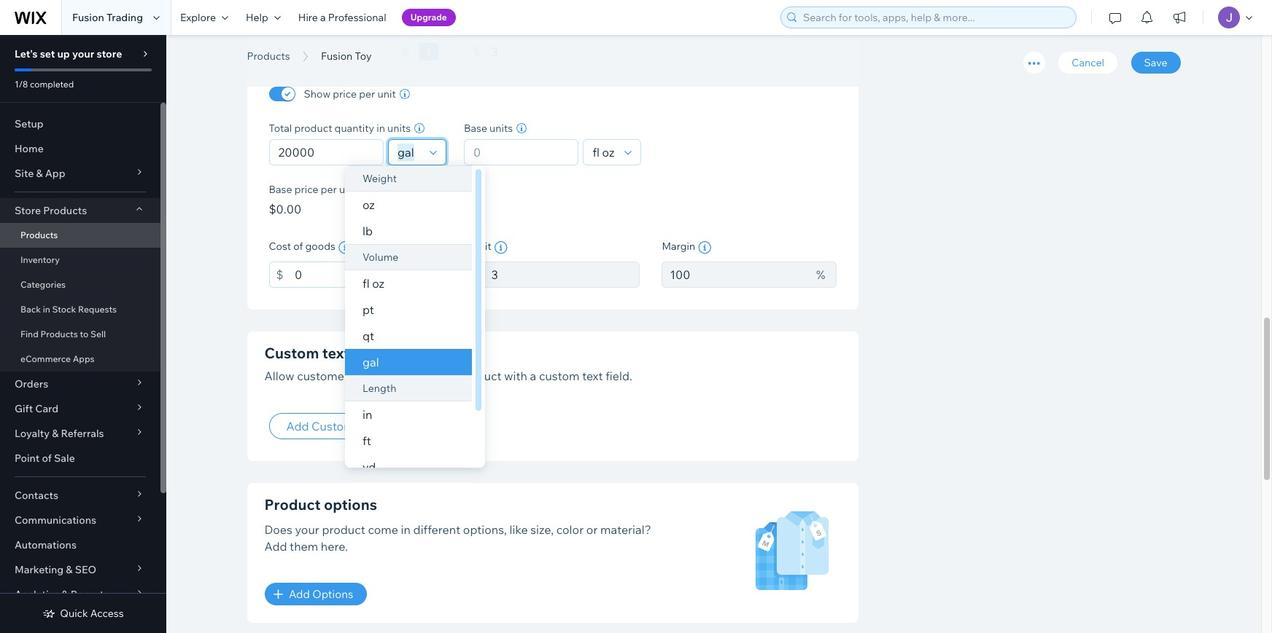 Task type: locate. For each thing, give the bounding box(es) containing it.
automations
[[15, 539, 77, 552]]

your up them
[[295, 523, 319, 538]]

price for base price per unit $0.00
[[294, 183, 318, 196]]

1 vertical spatial add
[[264, 540, 287, 554]]

products right 'store'
[[43, 204, 87, 217]]

0 horizontal spatial to
[[80, 329, 88, 340]]

1 0 field from the left
[[274, 140, 379, 165]]

0 horizontal spatial your
[[72, 47, 94, 61]]

custom
[[539, 369, 580, 384]]

1 horizontal spatial to
[[357, 369, 368, 384]]

custom up allow
[[264, 344, 319, 363]]

show price per unit
[[304, 88, 396, 101]]

1 vertical spatial of
[[42, 452, 52, 465]]

oz right fl
[[372, 277, 384, 291]]

1 vertical spatial base
[[269, 183, 292, 196]]

& for marketing
[[66, 564, 73, 577]]

1 vertical spatial text
[[582, 369, 603, 384]]

info tooltip image right goods
[[338, 242, 352, 255]]

a right hire
[[320, 11, 326, 24]]

products link down help button
[[240, 49, 297, 63]]

0 vertical spatial unit
[[378, 88, 396, 101]]

custom left text
[[312, 420, 354, 434]]

base price per unit $0.00
[[269, 183, 358, 217]]

per up quantity
[[359, 88, 375, 101]]

custom inside custom text allow customers to personalize this product with a custom text field.
[[264, 344, 319, 363]]

fusion down hire a professional
[[321, 50, 353, 63]]

1 horizontal spatial products link
[[240, 49, 297, 63]]

product right the this
[[458, 369, 502, 384]]

does
[[264, 523, 292, 538]]

1 vertical spatial your
[[295, 523, 319, 538]]

& right the site
[[36, 167, 43, 180]]

loyalty
[[15, 427, 50, 441]]

$
[[473, 45, 480, 59], [426, 45, 432, 58], [276, 268, 284, 282], [473, 268, 480, 282]]

volume
[[363, 251, 399, 264]]

0 horizontal spatial price
[[294, 183, 318, 196]]

add options
[[289, 588, 353, 602]]

your right up
[[72, 47, 94, 61]]

add down does
[[264, 540, 287, 554]]

0 field
[[274, 140, 379, 165], [469, 140, 574, 165]]

0 vertical spatial add
[[286, 420, 309, 434]]

%
[[402, 45, 410, 58], [816, 268, 825, 282]]

products up ecommerce apps
[[40, 329, 78, 340]]

point of sale
[[15, 452, 75, 465]]

allow
[[264, 369, 294, 384]]

add inside does your product come in different options, like size, color or material? add them here.
[[264, 540, 287, 554]]

1 units from the left
[[387, 122, 411, 135]]

stock
[[52, 304, 76, 315]]

& right loyalty
[[52, 427, 59, 441]]

0 horizontal spatial per
[[321, 183, 337, 196]]

back
[[20, 304, 41, 315]]

0 field for units
[[469, 140, 574, 165]]

1 vertical spatial to
[[357, 369, 368, 384]]

add
[[286, 420, 309, 434], [264, 540, 287, 554], [289, 588, 310, 602]]

list box inside fusion toy form
[[345, 166, 485, 481]]

None field
[[393, 140, 425, 165], [588, 140, 620, 165], [393, 140, 425, 165], [588, 140, 620, 165]]

total
[[269, 122, 292, 135]]

base for base units
[[464, 122, 487, 135]]

fusion down hire
[[247, 31, 331, 64]]

0 horizontal spatial 0 field
[[274, 140, 379, 165]]

fl
[[363, 277, 370, 291]]

& up quick
[[62, 589, 68, 602]]

to inside sidebar element
[[80, 329, 88, 340]]

2 horizontal spatial info tooltip image
[[698, 242, 711, 255]]

add down allow
[[286, 420, 309, 434]]

come
[[368, 523, 398, 538]]

a
[[320, 11, 326, 24], [530, 369, 536, 384]]

0 horizontal spatial of
[[42, 452, 52, 465]]

inventory
[[20, 255, 60, 266]]

2 0 field from the left
[[469, 140, 574, 165]]

product up here. in the bottom of the page
[[322, 523, 365, 538]]

show
[[304, 88, 331, 101]]

of for goods
[[293, 240, 303, 253]]

ft
[[363, 434, 371, 449]]

in right 'come'
[[401, 523, 411, 538]]

product
[[294, 122, 332, 135], [458, 369, 502, 384], [322, 523, 365, 538]]

2 vertical spatial add
[[289, 588, 310, 602]]

save button
[[1131, 52, 1181, 74]]

unit left weight
[[339, 183, 358, 196]]

base inside the base price per unit $0.00
[[269, 183, 292, 196]]

fusion
[[72, 11, 104, 24], [247, 31, 331, 64], [321, 50, 353, 63]]

fusion toy
[[247, 31, 381, 64], [321, 50, 372, 63]]

& left seo
[[66, 564, 73, 577]]

1 horizontal spatial %
[[816, 268, 825, 282]]

product inside custom text allow customers to personalize this product with a custom text field.
[[458, 369, 502, 384]]

with
[[504, 369, 527, 384]]

price up '$0.00'
[[294, 183, 318, 196]]

1 vertical spatial %
[[816, 268, 825, 282]]

1 vertical spatial price
[[294, 183, 318, 196]]

0 field down the total product quantity in units
[[274, 140, 379, 165]]

to right customers
[[357, 369, 368, 384]]

None text field
[[662, 262, 809, 288]]

0 horizontal spatial units
[[387, 122, 411, 135]]

unit up the total product quantity in units
[[378, 88, 396, 101]]

0 vertical spatial to
[[80, 329, 88, 340]]

of inside "link"
[[42, 452, 52, 465]]

field
[[382, 420, 409, 434]]

products inside fusion toy form
[[247, 50, 290, 63]]

store products
[[15, 204, 87, 217]]

oz
[[363, 198, 375, 212], [372, 277, 384, 291]]

categories
[[20, 279, 66, 290]]

text up customers
[[322, 344, 350, 363]]

fusion toy form
[[166, 0, 1272, 634]]

yd
[[363, 460, 376, 475]]

1 horizontal spatial a
[[530, 369, 536, 384]]

site
[[15, 167, 34, 180]]

product right total
[[294, 122, 332, 135]]

0 vertical spatial per
[[359, 88, 375, 101]]

sidebar element
[[0, 35, 166, 634]]

1 vertical spatial custom
[[312, 420, 354, 434]]

0 vertical spatial of
[[293, 240, 303, 253]]

0 field for product
[[274, 140, 379, 165]]

list box containing oz
[[345, 166, 485, 481]]

1 horizontal spatial base
[[464, 122, 487, 135]]

& for analytics
[[62, 589, 68, 602]]

loyalty & referrals
[[15, 427, 104, 441]]

1 vertical spatial products link
[[0, 223, 160, 248]]

1 horizontal spatial of
[[293, 240, 303, 253]]

price
[[333, 88, 357, 101], [294, 183, 318, 196]]

toy
[[336, 31, 381, 64], [355, 50, 372, 63]]

1 horizontal spatial per
[[359, 88, 375, 101]]

0 vertical spatial custom
[[264, 344, 319, 363]]

1 horizontal spatial units
[[490, 122, 513, 135]]

products link down store products
[[0, 223, 160, 248]]

hire
[[298, 11, 318, 24]]

products down help button
[[247, 50, 290, 63]]

1 vertical spatial unit
[[339, 183, 358, 196]]

1 vertical spatial oz
[[372, 277, 384, 291]]

add right plus xs icon
[[289, 588, 310, 602]]

in inside does your product come in different options, like size, color or material? add them here.
[[401, 523, 411, 538]]

material?
[[600, 523, 651, 538]]

0 horizontal spatial a
[[320, 11, 326, 24]]

options,
[[463, 523, 507, 538]]

2 units from the left
[[490, 122, 513, 135]]

0 vertical spatial base
[[464, 122, 487, 135]]

0 horizontal spatial text
[[322, 344, 350, 363]]

contacts button
[[0, 484, 160, 508]]

1 vertical spatial per
[[321, 183, 337, 196]]

1 horizontal spatial price
[[333, 88, 357, 101]]

add for add options
[[289, 588, 310, 602]]

unit for show price per unit
[[378, 88, 396, 101]]

$0.00
[[269, 202, 301, 217]]

products link
[[240, 49, 297, 63], [0, 223, 160, 248]]

1 vertical spatial product
[[458, 369, 502, 384]]

reports
[[71, 589, 109, 602]]

0 vertical spatial products link
[[240, 49, 297, 63]]

orders
[[15, 378, 48, 391]]

them
[[290, 540, 318, 554]]

price inside the base price per unit $0.00
[[294, 183, 318, 196]]

a right with
[[530, 369, 536, 384]]

1 horizontal spatial 0 field
[[469, 140, 574, 165]]

0 vertical spatial your
[[72, 47, 94, 61]]

0 vertical spatial %
[[402, 45, 410, 58]]

gal option
[[345, 349, 472, 376]]

0 field down 'base units'
[[469, 140, 574, 165]]

of inside fusion toy form
[[293, 240, 303, 253]]

to left "sell"
[[80, 329, 88, 340]]

info tooltip image for margin
[[698, 242, 711, 255]]

oz up lb
[[363, 198, 375, 212]]

store products button
[[0, 198, 160, 223]]

0 vertical spatial oz
[[363, 198, 375, 212]]

1 horizontal spatial unit
[[378, 88, 396, 101]]

1 horizontal spatial your
[[295, 523, 319, 538]]

price for show price per unit
[[333, 88, 357, 101]]

0 horizontal spatial base
[[269, 183, 292, 196]]

units
[[387, 122, 411, 135], [490, 122, 513, 135]]

1 info tooltip image from the left
[[338, 242, 352, 255]]

0 horizontal spatial %
[[402, 45, 410, 58]]

3 info tooltip image from the left
[[698, 242, 711, 255]]

marketing & seo
[[15, 564, 96, 577]]

0 vertical spatial price
[[333, 88, 357, 101]]

to inside custom text allow customers to personalize this product with a custom text field.
[[357, 369, 368, 384]]

in right back
[[43, 304, 50, 315]]

color
[[556, 523, 584, 538]]

list box
[[345, 166, 485, 481]]

per left weight
[[321, 183, 337, 196]]

info tooltip image right profit
[[494, 242, 508, 255]]

upgrade
[[410, 12, 447, 23]]

unit inside the base price per unit $0.00
[[339, 183, 358, 196]]

price right the show
[[333, 88, 357, 101]]

text left field.
[[582, 369, 603, 384]]

per inside the base price per unit $0.00
[[321, 183, 337, 196]]

products
[[247, 50, 290, 63], [43, 204, 87, 217], [20, 230, 58, 241], [40, 329, 78, 340]]

of left the sale
[[42, 452, 52, 465]]

2 info tooltip image from the left
[[494, 242, 508, 255]]

info tooltip image right margin
[[698, 242, 711, 255]]

0 horizontal spatial info tooltip image
[[338, 242, 352, 255]]

of right cost
[[293, 240, 303, 253]]

products inside dropdown button
[[43, 204, 87, 217]]

1 horizontal spatial info tooltip image
[[494, 242, 508, 255]]

product inside does your product come in different options, like size, color or material? add them here.
[[322, 523, 365, 538]]

products link inside fusion toy form
[[240, 49, 297, 63]]

0 horizontal spatial unit
[[339, 183, 358, 196]]

per for base price per unit $0.00
[[321, 183, 337, 196]]

weight option
[[345, 166, 472, 192]]

plus xs image
[[274, 591, 283, 600]]

explore
[[180, 11, 216, 24]]

add for add custom text field
[[286, 420, 309, 434]]

& inside popup button
[[66, 564, 73, 577]]

1 vertical spatial a
[[530, 369, 536, 384]]

$ text field
[[491, 39, 640, 65]]

None text field
[[269, 39, 391, 65], [295, 262, 443, 288], [491, 262, 640, 288], [269, 39, 391, 65], [295, 262, 443, 288], [491, 262, 640, 288]]

Search for tools, apps, help & more... field
[[799, 7, 1072, 28]]

text
[[322, 344, 350, 363], [582, 369, 603, 384]]

fusion left trading
[[72, 11, 104, 24]]

2 vertical spatial product
[[322, 523, 365, 538]]

info tooltip image
[[338, 242, 352, 255], [494, 242, 508, 255], [698, 242, 711, 255]]

0 vertical spatial a
[[320, 11, 326, 24]]

in
[[377, 122, 385, 135], [43, 304, 50, 315], [363, 408, 372, 422], [401, 523, 411, 538]]



Task type: describe. For each thing, give the bounding box(es) containing it.
0 vertical spatial product
[[294, 122, 332, 135]]

up
[[57, 47, 70, 61]]

seo
[[75, 564, 96, 577]]

cost
[[269, 240, 291, 253]]

base for base price per unit $0.00
[[269, 183, 292, 196]]

a inside custom text allow customers to personalize this product with a custom text field.
[[530, 369, 536, 384]]

cancel
[[1072, 56, 1104, 69]]

site & app
[[15, 167, 65, 180]]

referrals
[[61, 427, 104, 441]]

analytics & reports
[[15, 589, 109, 602]]

size,
[[531, 523, 554, 538]]

gift card
[[15, 403, 58, 416]]

ecommerce apps
[[20, 354, 94, 365]]

products up the inventory
[[20, 230, 58, 241]]

fl oz
[[363, 277, 384, 291]]

marketing
[[15, 564, 64, 577]]

analytics & reports button
[[0, 583, 160, 608]]

quick access button
[[43, 608, 124, 621]]

text
[[357, 420, 380, 434]]

find products to sell link
[[0, 322, 160, 347]]

help
[[246, 11, 268, 24]]

of for sale
[[42, 452, 52, 465]]

find products to sell
[[20, 329, 106, 340]]

1/8 completed
[[15, 79, 74, 90]]

setup
[[15, 117, 44, 131]]

add custom text field button
[[269, 414, 426, 440]]

personalize
[[371, 369, 433, 384]]

options
[[312, 588, 353, 602]]

in inside sidebar element
[[43, 304, 50, 315]]

pt
[[363, 303, 374, 317]]

gift
[[15, 403, 33, 416]]

customers
[[297, 369, 354, 384]]

volume option
[[345, 244, 472, 271]]

completed
[[30, 79, 74, 90]]

in right quantity
[[377, 122, 385, 135]]

your inside does your product come in different options, like size, color or material? add them here.
[[295, 523, 319, 538]]

card
[[35, 403, 58, 416]]

your inside sidebar element
[[72, 47, 94, 61]]

field.
[[606, 369, 632, 384]]

does your product come in different options, like size, color or material? add them here.
[[264, 523, 651, 554]]

save
[[1144, 56, 1168, 69]]

add options button
[[264, 584, 367, 607]]

1 horizontal spatial text
[[582, 369, 603, 384]]

total product quantity in units
[[269, 122, 411, 135]]

site & app button
[[0, 161, 160, 186]]

& for site
[[36, 167, 43, 180]]

fusion toy up show price per unit
[[321, 50, 372, 63]]

custom text allow customers to personalize this product with a custom text field.
[[264, 344, 632, 384]]

or
[[586, 523, 598, 538]]

communications
[[15, 514, 96, 527]]

product
[[264, 496, 321, 515]]

ecommerce
[[20, 354, 71, 365]]

here.
[[321, 540, 348, 554]]

0 vertical spatial text
[[322, 344, 350, 363]]

quantity
[[335, 122, 374, 135]]

apps
[[73, 354, 94, 365]]

fusion toy down hire
[[247, 31, 381, 64]]

1/8
[[15, 79, 28, 90]]

profit
[[465, 240, 492, 253]]

contacts
[[15, 489, 58, 503]]

marketing & seo button
[[0, 558, 160, 583]]

different
[[413, 523, 460, 538]]

trading
[[106, 11, 143, 24]]

margin
[[662, 240, 695, 253]]

unit for base price per unit $0.00
[[339, 183, 358, 196]]

like
[[510, 523, 528, 538]]

gift card button
[[0, 397, 160, 422]]

set
[[40, 47, 55, 61]]

info tooltip image for cost of goods
[[338, 242, 352, 255]]

add custom text field
[[286, 420, 409, 434]]

store
[[97, 47, 122, 61]]

in up ft
[[363, 408, 372, 422]]

help button
[[237, 0, 289, 35]]

orders button
[[0, 372, 160, 397]]

communications button
[[0, 508, 160, 533]]

length
[[363, 382, 396, 395]]

0 horizontal spatial products link
[[0, 223, 160, 248]]

per for show price per unit
[[359, 88, 375, 101]]

app
[[45, 167, 65, 180]]

sell
[[90, 329, 106, 340]]

let's
[[15, 47, 38, 61]]

access
[[90, 608, 124, 621]]

base units
[[464, 122, 513, 135]]

options
[[324, 496, 377, 515]]

back in stock requests link
[[0, 298, 160, 322]]

this
[[436, 369, 456, 384]]

cancel button
[[1059, 52, 1118, 74]]

find
[[20, 329, 38, 340]]

let's set up your store
[[15, 47, 122, 61]]

point
[[15, 452, 40, 465]]

info tooltip image for profit
[[494, 242, 508, 255]]

analytics
[[15, 589, 59, 602]]

length option
[[345, 376, 472, 402]]

loyalty & referrals button
[[0, 422, 160, 446]]

& for loyalty
[[52, 427, 59, 441]]

professional
[[328, 11, 386, 24]]

cost of goods
[[269, 240, 335, 253]]

hire a professional
[[298, 11, 386, 24]]

quick
[[60, 608, 88, 621]]

automations link
[[0, 533, 160, 558]]

setup link
[[0, 112, 160, 136]]

sale
[[54, 452, 75, 465]]

none text field inside fusion toy form
[[662, 262, 809, 288]]

quick access
[[60, 608, 124, 621]]

point of sale link
[[0, 446, 160, 471]]

custom inside button
[[312, 420, 354, 434]]

categories link
[[0, 273, 160, 298]]



Task type: vqa. For each thing, say whether or not it's contained in the screenshot.
Upload
no



